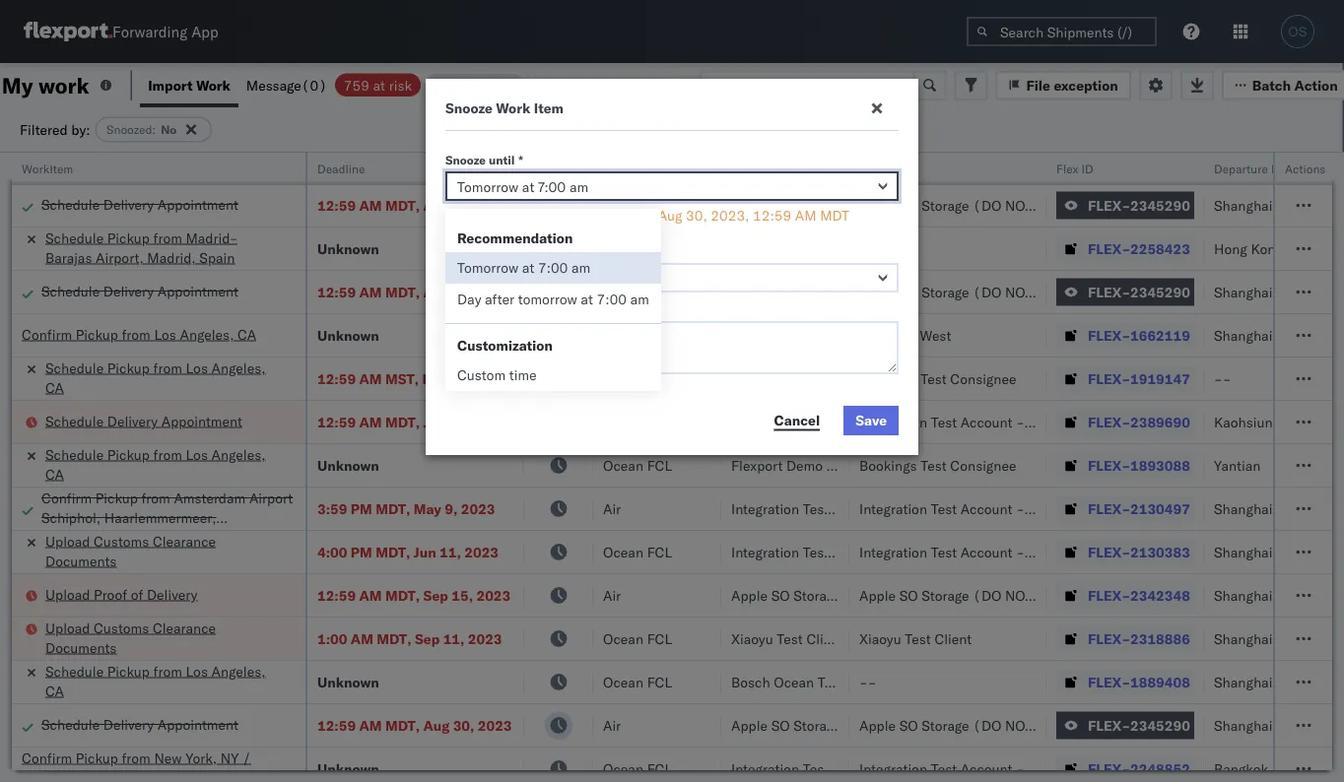 Task type: describe. For each thing, give the bounding box(es) containing it.
bookings for flex-1893088
[[859, 457, 917, 474]]

resize handle column header for 'workitem' button
[[282, 153, 306, 783]]

Pending Customs (3PB) text field
[[445, 263, 899, 293]]

snoozed
[[107, 122, 152, 137]]

schedule delivery appointment button up confirm pickup from new york, ny / newark, nj on the left bottom of page
[[41, 715, 238, 737]]

clearance for 2nd upload customs clearance documents link from the bottom
[[153, 533, 216, 550]]

1 ag from the left
[[924, 413, 943, 431]]

schedule delivery appointment link down confirm pickup from los angeles, ca button
[[45, 411, 242, 431]]

1 xiaoyu test client from the left
[[731, 630, 844, 648]]

confirm pickup from new york, ny / newark, nj button
[[22, 749, 284, 783]]

schedule pickup from madrid– barajas airport, madrid, spain
[[45, 229, 237, 266]]

until
[[489, 152, 515, 167]]

newark,
[[22, 769, 73, 783]]

pickup inside confirm pickup from new york, ny / newark, nj
[[76, 750, 118, 767]]

port
[[1271, 161, 1294, 176]]

2130383
[[1131, 544, 1190, 561]]

angeles
[[211, 142, 261, 160]]

resize handle column header for deadline button
[[501, 153, 524, 783]]

1 flex- from the top
[[1088, 153, 1131, 171]]

mdt, down "mst,"
[[385, 413, 420, 431]]

bangkok,
[[1214, 760, 1273, 778]]

2023,
[[711, 207, 749, 224]]

ocean for flex-1893088
[[603, 457, 644, 474]]

work for snooze
[[496, 100, 531, 117]]

amsterdam
[[174, 489, 246, 507]]

integration test account - swarovski
[[859, 760, 1091, 778]]

flex-1919147
[[1088, 370, 1190, 387]]

2 ag from the left
[[1052, 413, 1071, 431]]

am down deadline
[[359, 197, 382, 214]]

at for 759
[[373, 76, 385, 94]]

swarovski
[[1028, 760, 1091, 778]]

2 pudong from the top
[[1276, 283, 1324, 301]]

ocean for flex-2130383
[[603, 544, 644, 561]]

1 vertical spatial *
[[491, 244, 495, 259]]

mode
[[603, 161, 633, 176]]

2389690
[[1131, 413, 1190, 431]]

0 vertical spatial am
[[572, 259, 591, 276]]

flex-2389690
[[1088, 413, 1190, 431]]

china for 1889408
[[1281, 674, 1317, 691]]

studio apparel
[[731, 240, 824, 257]]

schedule delivery appointment down "airport,"
[[41, 282, 238, 300]]

7 flex- from the top
[[1088, 413, 1131, 431]]

yantian
[[1214, 457, 1261, 474]]

deadline
[[585, 207, 638, 224]]

2 air from the top
[[603, 197, 621, 214]]

Tomorrow at 7:00 am text field
[[445, 171, 899, 201]]

ac
[[731, 153, 750, 171]]

5 shanghai pudong inte from the top
[[1214, 717, 1344, 734]]

shanghai, china for flex-1662119
[[1214, 327, 1317, 344]]

confirm pickup from new york, ny / newark, nj link
[[22, 749, 284, 783]]

1 on from the left
[[900, 413, 921, 431]]

account for flex-2130497
[[961, 500, 1013, 517]]

exception
[[1054, 76, 1118, 94]]

test for flex-2389690
[[931, 413, 957, 431]]

2 xiaoyu test client from the left
[[859, 630, 972, 648]]

5 air from the top
[[603, 500, 621, 517]]

shanghai, china for flex-2318886
[[1214, 630, 1317, 648]]

upload customs clearance documents button
[[45, 618, 280, 660]]

1 xiaoyu from the left
[[731, 630, 773, 648]]

confirm pickup from amsterdam airport schiphol, haarlemmermeer, netherlands button
[[41, 488, 296, 546]]

schedule delivery appointment down confirm pickup from los angeles, ca button
[[45, 412, 242, 430]]

from inside confirm pickup from amsterdam airport schiphol, haarlemmermeer, netherlands
[[141, 489, 170, 507]]

recommendation
[[457, 230, 573, 247]]

4 flex- from the top
[[1088, 283, 1131, 301]]

flexport for unknown
[[731, 457, 783, 474]]

name
[[766, 161, 798, 176]]

fcl for flex-1662119
[[647, 327, 672, 344]]

mdt, down 4:00 pm mdt, jun 11, 2023
[[385, 587, 420, 604]]

pickup inside schedule pickup from madrid– barajas airport, madrid, spain
[[107, 229, 150, 246]]

6 unknown from the top
[[317, 760, 379, 778]]

1 customs from the top
[[94, 533, 149, 550]]

vandelay west
[[859, 327, 951, 344]]

spain
[[199, 249, 235, 266]]

8 flex- from the top
[[1088, 457, 1131, 474]]

flex id
[[1057, 161, 1094, 176]]

flex
[[1057, 161, 1079, 176]]

bookings test consignee for flex-1919147
[[859, 370, 1017, 387]]

snoozed : no
[[107, 122, 177, 137]]

fcl for flex-2130383
[[647, 544, 672, 561]]

3 air from the top
[[603, 240, 621, 257]]

1 inte from the top
[[1327, 197, 1344, 214]]

6 air from the top
[[603, 587, 621, 604]]

Search Work text field
[[700, 70, 915, 100]]

upload proof of delivery link
[[45, 585, 197, 605]]

test for flex-2318886
[[905, 630, 931, 648]]

integration test account - karl lagerfeld for flex-2130383
[[859, 544, 1116, 561]]

schedule inside schedule pickup from madrid– barajas airport, madrid, spain
[[45, 229, 104, 246]]

mdt, down 12:59 am mdt, sep 15, 2023
[[377, 630, 411, 648]]

the
[[561, 207, 581, 224]]

from down confirm pickup from los angeles, ca button
[[153, 359, 182, 376]]

confirm pickup from amsterdam airport schiphol, haarlemmermeer, netherlands link
[[41, 488, 296, 546]]

2318886
[[1131, 630, 1190, 648]]

ny
[[221, 750, 239, 767]]

5 pudong from the top
[[1276, 717, 1324, 734]]

am left "mst,"
[[359, 370, 382, 387]]

flexport demo consignee for flex-1893088
[[731, 457, 893, 474]]

upload for upload proof of delivery link
[[45, 586, 90, 603]]

2345290 for schedule delivery appointment link below "airport,"
[[1131, 283, 1190, 301]]

flex-2258423
[[1088, 240, 1190, 257]]

documents for 1st upload customs clearance documents link from the bottom of the page
[[45, 639, 117, 656]]

to
[[581, 76, 595, 93]]

2248852
[[1131, 760, 1190, 778]]

import work button
[[140, 63, 238, 107]]

unknown for studio apparel
[[317, 240, 379, 257]]

appointment up amsterdam
[[161, 412, 242, 430]]

-- for flex-1857563
[[859, 153, 877, 171]]

appointment up york,
[[157, 716, 238, 733]]

1857563
[[1131, 153, 1190, 171]]

forwarding app
[[112, 22, 218, 41]]

integration test account - karl lagerfeld for flex-2130497
[[859, 500, 1116, 517]]

bangkok, thailand
[[1214, 760, 1331, 778]]

ocean for flex-2389690
[[603, 413, 644, 431]]

default
[[598, 76, 645, 93]]

barajas
[[45, 249, 92, 266]]

12 flex- from the top
[[1088, 630, 1131, 648]]

3 unknown from the top
[[317, 327, 379, 344]]

china for 2130383
[[1281, 544, 1317, 561]]

account for flex-2130383
[[961, 544, 1013, 561]]

client name
[[731, 161, 798, 176]]

schedule delivery appointment link down "airport,"
[[41, 281, 238, 301]]

14 flex- from the top
[[1088, 717, 1131, 734]]

schedule delivery appointment down 'workitem' button
[[41, 196, 238, 213]]

los inside "schedule pickup from los angeles international airport"
[[186, 142, 208, 160]]

5 shanghai from the top
[[1214, 717, 1273, 734]]

los down upload customs clearance documents button
[[186, 663, 208, 680]]

airport inside confirm pickup from amsterdam airport schiphol, haarlemmermeer, netherlands
[[249, 489, 293, 507]]

1 air from the top
[[603, 153, 621, 171]]

flex-2130383
[[1088, 544, 1190, 561]]

1 vertical spatial after
[[485, 291, 515, 308]]

test for flex-2130383
[[931, 544, 957, 561]]

2 flex-2345290 from the top
[[1088, 283, 1190, 301]]

note:
[[445, 207, 480, 224]]

flex-1857563
[[1088, 153, 1190, 171]]

delivery down 'workitem' button
[[103, 196, 154, 213]]

Max 200 characters text field
[[445, 321, 899, 375]]

flex-1662119
[[1088, 327, 1190, 344]]

3 inte from the top
[[1327, 500, 1344, 517]]

2345290 for schedule delivery appointment link above confirm pickup from new york, ny / newark, nj on the left bottom of page
[[1131, 717, 1190, 734]]

departure port
[[1214, 161, 1294, 176]]

flex-2342348
[[1088, 587, 1190, 604]]

3 flex- from the top
[[1088, 240, 1131, 257]]

1 vertical spatial --
[[1214, 370, 1231, 387]]

ocean fcl for flex-2130383
[[603, 544, 672, 561]]

3:59 pm mdt, may 9, 2023
[[317, 500, 495, 517]]

work
[[38, 71, 89, 99]]

resize handle column header for the consignee button
[[1023, 153, 1047, 783]]

2 vertical spatial at
[[581, 291, 593, 308]]

workitem
[[22, 161, 73, 176]]

snooze for work
[[445, 100, 493, 117]]

departure
[[1214, 161, 1268, 176]]

7 air from the top
[[603, 717, 621, 734]]

tomorrow
[[518, 291, 577, 308]]

snooze work item
[[445, 100, 564, 117]]

from inside confirm pickup from new york, ny / newark, nj
[[122, 750, 151, 767]]

lagerfeld for flex-2130383
[[1057, 544, 1116, 561]]

resize handle column header for mode button
[[698, 153, 721, 783]]

1 integration test account - on ag from the left
[[731, 413, 943, 431]]

1:00
[[317, 630, 347, 648]]

resize handle column header for client name button
[[826, 153, 850, 783]]

los angeles, ca
[[1214, 153, 1316, 171]]

2 inte from the top
[[1327, 283, 1344, 301]]

netherlands
[[41, 529, 119, 546]]

flexport. image
[[24, 22, 112, 41]]

2 integration test account - on ag from the left
[[859, 413, 1071, 431]]

track
[[483, 76, 515, 94]]

flex-2248852
[[1088, 760, 1190, 778]]

1 12:59 am mdt, aug 30, 2023 from the top
[[317, 197, 512, 214]]

am down 4:00 pm mdt, jun 11, 2023
[[359, 587, 382, 604]]

pm for 4:00
[[351, 544, 372, 561]]

sep for 15,
[[423, 587, 448, 604]]

3 pudong from the top
[[1276, 500, 1324, 517]]

ocean fcl for flex-1662119
[[603, 327, 672, 344]]

schedule delivery appointment button down confirm pickup from los angeles, ca button
[[45, 411, 242, 433]]

2 xiaoyu from the left
[[859, 630, 901, 648]]

batch action
[[1253, 76, 1338, 94]]

ac ram
[[731, 153, 782, 171]]

schedule delivery appointment button down "airport,"
[[41, 281, 238, 303]]

schedule pickup from los angeles international airport
[[45, 142, 261, 179]]

2345290 for schedule delivery appointment link under 'workitem' button
[[1131, 197, 1190, 214]]

pm for 3:59
[[351, 500, 372, 517]]

additional comments (optional)
[[445, 302, 634, 317]]

28,
[[450, 370, 471, 387]]

1 upload customs clearance documents link from the top
[[45, 532, 280, 571]]

los down confirm pickup from los angeles, ca button
[[186, 359, 208, 376]]

airport,
[[96, 249, 144, 266]]

upload customs clearance documents for 2nd upload customs clearance documents link from the bottom
[[45, 533, 216, 570]]

confirm pickup from los angeles, ca link
[[22, 325, 256, 344]]

1893088
[[1131, 457, 1190, 474]]

9 flex- from the top
[[1088, 500, 1131, 517]]

4:00 pm mdt, jun 11, 2023
[[317, 544, 499, 561]]

workitem button
[[12, 157, 286, 176]]

my work
[[2, 71, 89, 99]]

2130497
[[1131, 500, 1190, 517]]

sep for 11,
[[415, 630, 440, 648]]

3 schedule pickup from los angeles, ca link from the top
[[45, 662, 280, 701]]

12:59 am mst, feb 28, 2023
[[317, 370, 509, 387]]

1 horizontal spatial 7:00
[[597, 291, 627, 308]]

message (0)
[[246, 76, 327, 94]]

apparel
[[776, 240, 824, 257]]

ocean for flex-2318886
[[603, 630, 644, 648]]

schedule pickup from madrid– barajas airport, madrid, spain link
[[45, 228, 280, 268]]

from down upload customs clearance documents button
[[153, 663, 182, 680]]

appointment down spain
[[157, 282, 238, 300]]

delivery inside upload proof of delivery link
[[147, 586, 197, 603]]

deadline button
[[307, 157, 505, 176]]

integration for flex-2130497
[[859, 500, 927, 517]]

schedule pickup from los angeles, ca for unknown
[[45, 446, 266, 483]]

1 shanghai from the top
[[1214, 197, 1273, 214]]

3 resize handle column header from the left
[[570, 153, 593, 783]]

international
[[45, 162, 125, 179]]

delivery down confirm pickup from los angeles, ca button
[[107, 412, 158, 430]]

additional
[[445, 302, 505, 317]]

schedule pickup from los angeles, ca link for unknown
[[45, 445, 280, 484]]

aug down tomorrow at 7:00 am text box
[[658, 207, 682, 224]]



Task type: locate. For each thing, give the bounding box(es) containing it.
2 resize handle column header from the left
[[501, 153, 524, 783]]

1 china from the top
[[1281, 327, 1317, 344]]

resize handle column header
[[282, 153, 306, 783], [501, 153, 524, 783], [570, 153, 593, 783], [698, 153, 721, 783], [826, 153, 850, 783], [1023, 153, 1047, 783], [1181, 153, 1204, 783], [1309, 153, 1332, 783]]

0 vertical spatial sep
[[423, 587, 448, 604]]

snooze for until
[[445, 152, 486, 167]]

from
[[153, 142, 182, 160], [153, 229, 182, 246], [122, 326, 151, 343], [153, 359, 182, 376], [153, 446, 182, 463], [141, 489, 170, 507], [153, 663, 182, 680], [122, 750, 151, 767]]

list box
[[445, 252, 661, 315]]

0 vertical spatial lagerfeld
[[1057, 500, 1116, 517]]

1 vertical spatial of
[[131, 586, 143, 603]]

of inside upload proof of delivery link
[[131, 586, 143, 603]]

studio
[[731, 240, 772, 257]]

schedule pickup from los angeles, ca down upload customs clearance documents button
[[45, 663, 266, 700]]

test for flex-1919147
[[921, 370, 947, 387]]

3 shanghai, from the top
[[1214, 630, 1277, 648]]

4 shanghai pudong inte from the top
[[1214, 587, 1344, 604]]

lcl
[[647, 413, 671, 431]]

7:00 up day after tomorrow at 7:00 am
[[538, 259, 568, 276]]

schedule pickup from los angeles, ca
[[45, 359, 266, 396], [45, 446, 266, 483], [45, 663, 266, 700]]

bookings for flex-1919147
[[859, 370, 917, 387]]

not
[[877, 197, 905, 214], [1005, 197, 1033, 214], [877, 283, 905, 301], [1005, 283, 1033, 301], [877, 587, 905, 604], [1005, 587, 1033, 604], [877, 717, 905, 734], [1005, 717, 1033, 734]]

shanghai, china for flex-2130383
[[1214, 544, 1317, 561]]

fcl for flex-1889408
[[647, 674, 672, 691]]

1 vertical spatial at
[[522, 259, 535, 276]]

1 vertical spatial flexport
[[731, 457, 783, 474]]

0 vertical spatial schedule pickup from los angeles, ca
[[45, 359, 266, 396]]

integration for flex-2389690
[[859, 413, 927, 431]]

shanghai, china for flex-1889408
[[1214, 674, 1317, 691]]

0 vertical spatial customs
[[94, 533, 149, 550]]

pickup
[[107, 142, 150, 160], [107, 229, 150, 246], [76, 326, 118, 343], [107, 359, 150, 376], [107, 446, 150, 463], [95, 489, 138, 507], [107, 663, 150, 680], [76, 750, 118, 767]]

mdt, down 3:59 pm mdt, may 9, 2023
[[376, 544, 410, 561]]

schedule pickup from los angeles, ca link down confirm pickup from los angeles, ca button
[[45, 358, 280, 398]]

customs down "haarlemmermeer,"
[[94, 533, 149, 550]]

1 horizontal spatial xiaoyu
[[859, 630, 901, 648]]

ocean for flex-1662119
[[603, 327, 644, 344]]

am up 12:59 am mst, feb 28, 2023
[[359, 283, 382, 301]]

customs inside button
[[94, 619, 149, 637]]

1 vertical spatial schedule pickup from los angeles, ca link
[[45, 445, 280, 484]]

0 vertical spatial at
[[373, 76, 385, 94]]

day
[[457, 291, 481, 308]]

schedule delivery appointment
[[41, 196, 238, 213], [41, 282, 238, 300], [45, 412, 242, 430], [41, 716, 238, 733]]

list box containing tomorrow at 7:00 am
[[445, 252, 661, 315]]

karl left flex-2130383
[[1028, 544, 1054, 561]]

2 12:59 am mdt, aug 30, 2023 from the top
[[317, 283, 512, 301]]

3 shanghai pudong inte from the top
[[1214, 500, 1344, 517]]

batch
[[1253, 76, 1291, 94]]

4 shanghai, from the top
[[1214, 674, 1277, 691]]

3 schedule pickup from los angeles, ca from the top
[[45, 663, 266, 700]]

9,
[[445, 500, 458, 517]]

unknown for bosch ocean test
[[317, 674, 379, 691]]

flex-2345290 up "flex-2248852"
[[1088, 717, 1190, 734]]

0 horizontal spatial ag
[[924, 413, 943, 431]]

bookings test consignee for flex-1893088
[[859, 457, 1017, 474]]

0 vertical spatial flexport demo consignee
[[731, 370, 893, 387]]

mdt, left may
[[376, 500, 410, 517]]

flexport down cancel button
[[731, 457, 783, 474]]

1 horizontal spatial on
[[1028, 413, 1049, 431]]

from inside schedule pickup from madrid– barajas airport, madrid, spain
[[153, 229, 182, 246]]

11, for jun
[[440, 544, 461, 561]]

1 schedule pickup from los angeles, ca link from the top
[[45, 358, 280, 398]]

15, for jun
[[449, 413, 471, 431]]

flexport
[[731, 370, 783, 387], [731, 457, 783, 474]]

6 ocean fcl from the top
[[603, 674, 672, 691]]

2 karl from the top
[[1028, 544, 1054, 561]]

1 flex-2345290 from the top
[[1088, 197, 1190, 214]]

reason
[[445, 244, 487, 259]]

pm right 3:59 in the bottom left of the page
[[351, 500, 372, 517]]

11, down 9,
[[440, 544, 461, 561]]

4 fcl from the top
[[647, 544, 672, 561]]

from up madrid,
[[153, 229, 182, 246]]

los left "port"
[[1214, 153, 1236, 171]]

china for 2318886
[[1281, 630, 1317, 648]]

2 shanghai from the top
[[1214, 283, 1273, 301]]

3:59
[[317, 500, 347, 517]]

2 upload customs clearance documents link from the top
[[45, 618, 280, 658]]

ocean for flex-2248852
[[603, 760, 644, 778]]

0 vertical spatial 12:59 am mdt, aug 30, 2023
[[317, 197, 512, 214]]

resize handle column header for flex id button
[[1181, 153, 1204, 783]]

demo for flex-1893088
[[786, 457, 823, 474]]

unknown for flexport demo consignee
[[317, 457, 379, 474]]

aug for schedule delivery appointment link below "airport,"
[[423, 283, 450, 301]]

4 inte from the top
[[1327, 587, 1344, 604]]

consignee inside button
[[859, 161, 916, 176]]

mdt, down deadline button
[[385, 197, 420, 214]]

1 vertical spatial am
[[630, 291, 649, 308]]

delivery down "airport,"
[[103, 282, 154, 300]]

work down track
[[496, 100, 531, 117]]

0 vertical spatial work
[[196, 76, 230, 94]]

karl for flex-2130497
[[1028, 500, 1054, 517]]

sep up 1:00 am mdt, sep 11, 2023 at left
[[423, 587, 448, 604]]

from down "airport,"
[[122, 326, 151, 343]]

2 vertical spatial schedule pickup from los angeles, ca
[[45, 663, 266, 700]]

1:00 am mdt, sep 11, 2023
[[317, 630, 502, 648]]

am left mdt
[[795, 207, 817, 224]]

1 vertical spatial airport
[[249, 489, 293, 507]]

1 upload from the top
[[45, 533, 90, 550]]

shanghai, right 1889408
[[1214, 674, 1277, 691]]

1 horizontal spatial work
[[496, 100, 531, 117]]

forwarding app link
[[24, 22, 218, 41]]

4 unknown from the top
[[317, 457, 379, 474]]

may
[[414, 500, 441, 517]]

fcl
[[647, 327, 672, 344], [647, 370, 672, 387], [647, 457, 672, 474], [647, 544, 672, 561], [647, 630, 672, 648], [647, 674, 672, 691], [647, 760, 672, 778]]

snooze until *
[[445, 152, 523, 167]]

2 vertical spatial 2345290
[[1131, 717, 1190, 734]]

2 schedule pickup from los angeles, ca from the top
[[45, 446, 266, 483]]

action
[[1295, 76, 1338, 94]]

confirm pickup from los angeles, ca
[[22, 326, 256, 343]]

delivery up confirm pickup from new york, ny / newark, nj on the left bottom of page
[[103, 716, 154, 733]]

* right until
[[519, 152, 523, 167]]

proof
[[94, 586, 127, 603]]

(optional)
[[571, 302, 634, 317]]

demo for flex-1919147
[[786, 370, 823, 387]]

1 upload customs clearance documents from the top
[[45, 533, 216, 570]]

confirm up the 'newark,'
[[22, 750, 72, 767]]

1 vertical spatial customs
[[94, 619, 149, 637]]

4 ocean fcl from the top
[[603, 544, 672, 561]]

pickup inside "schedule pickup from los angeles international airport"
[[107, 142, 150, 160]]

4:00
[[317, 544, 347, 561]]

2 shanghai pudong inte from the top
[[1214, 283, 1344, 301]]

1 clearance from the top
[[153, 533, 216, 550]]

flex-2130383 button
[[1057, 539, 1194, 566], [1057, 539, 1194, 566]]

2 flex- from the top
[[1088, 197, 1131, 214]]

los up amsterdam
[[186, 446, 208, 463]]

12:59
[[317, 197, 356, 214], [753, 207, 792, 224], [317, 283, 356, 301], [317, 370, 356, 387], [317, 413, 356, 431], [317, 587, 356, 604], [317, 717, 356, 734]]

client inside button
[[731, 161, 763, 176]]

thailand
[[1276, 760, 1331, 778]]

ram
[[754, 153, 782, 171]]

flexport demo consignee for flex-1919147
[[731, 370, 893, 387]]

from inside "schedule pickup from los angeles international airport"
[[153, 142, 182, 160]]

1 vertical spatial karl
[[1028, 544, 1054, 561]]

flex-
[[1088, 153, 1131, 171], [1088, 197, 1131, 214], [1088, 240, 1131, 257], [1088, 283, 1131, 301], [1088, 327, 1131, 344], [1088, 370, 1131, 387], [1088, 413, 1131, 431], [1088, 457, 1131, 474], [1088, 500, 1131, 517], [1088, 544, 1131, 561], [1088, 587, 1131, 604], [1088, 630, 1131, 648], [1088, 674, 1131, 691], [1088, 717, 1131, 734], [1088, 760, 1131, 778]]

lagerfeld up flex-2130383
[[1057, 500, 1116, 517]]

2 vertical spatial --
[[859, 674, 877, 691]]

30, for schedule delivery appointment link below "airport,"
[[453, 283, 474, 301]]

10 flex- from the top
[[1088, 544, 1131, 561]]

1 lagerfeld from the top
[[1057, 500, 1116, 517]]

lagerfeld up flex-2342348
[[1057, 544, 1116, 561]]

ocean for flex-1889408
[[603, 674, 644, 691]]

4 pudong from the top
[[1276, 587, 1324, 604]]

from down "no"
[[153, 142, 182, 160]]

ocean fcl for flex-2248852
[[603, 760, 672, 778]]

flex id button
[[1047, 157, 1185, 176]]

documents for 2nd upload customs clearance documents link from the bottom
[[45, 552, 117, 570]]

0 horizontal spatial xiaoyu test client
[[731, 630, 844, 648]]

-- right bosch ocean test
[[859, 674, 877, 691]]

2 upload from the top
[[45, 586, 90, 603]]

1 demo from the top
[[786, 370, 823, 387]]

0 vertical spatial schedule pickup from los angeles, ca link
[[45, 358, 280, 398]]

shanghai, for flex-2318886
[[1214, 630, 1277, 648]]

0 horizontal spatial *
[[491, 244, 495, 259]]

schedule inside "schedule pickup from los angeles international airport"
[[45, 142, 104, 160]]

los inside button
[[154, 326, 176, 343]]

on
[[464, 76, 480, 94]]

1 vertical spatial 12:59 am mdt, aug 30, 2023
[[317, 283, 512, 301]]

lagerfeld for flex-2130497
[[1057, 500, 1116, 517]]

15 flex- from the top
[[1088, 760, 1131, 778]]

feb
[[422, 370, 447, 387]]

risk
[[389, 76, 412, 94]]

jun for 15,
[[423, 413, 446, 431]]

2 demo from the top
[[786, 457, 823, 474]]

shanghai, for flex-2130383
[[1214, 544, 1277, 561]]

0 horizontal spatial airport
[[129, 162, 172, 179]]

shanghai,
[[1214, 327, 1277, 344], [1214, 544, 1277, 561], [1214, 630, 1277, 648], [1214, 674, 1277, 691]]

account for flex-2248852
[[961, 760, 1013, 778]]

0 horizontal spatial on
[[900, 413, 921, 431]]

0 vertical spatial 11,
[[440, 544, 461, 561]]

3 2345290 from the top
[[1131, 717, 1190, 734]]

this
[[483, 207, 510, 224]]

schedule delivery appointment link
[[41, 195, 238, 214], [41, 281, 238, 301], [45, 411, 242, 431], [41, 715, 238, 735]]

2 horizontal spatial at
[[581, 291, 593, 308]]

7 fcl from the top
[[647, 760, 672, 778]]

0 horizontal spatial client
[[731, 161, 763, 176]]

*
[[519, 152, 523, 167], [491, 244, 495, 259]]

integration for flex-2130383
[[859, 544, 927, 561]]

confirm inside confirm pickup from new york, ny / newark, nj
[[22, 750, 72, 767]]

cancel
[[774, 411, 820, 429]]

forwarding
[[112, 22, 188, 41]]

clearance down 'upload proof of delivery' button
[[153, 619, 216, 637]]

1 vertical spatial confirm
[[41, 489, 92, 507]]

1 vertical spatial 2345290
[[1131, 283, 1190, 301]]

mdt, left day
[[385, 283, 420, 301]]

-- up kaohsiung,
[[1214, 370, 1231, 387]]

flex-2389690 button
[[1057, 409, 1194, 436], [1057, 409, 1194, 436]]

0 horizontal spatial xiaoyu
[[731, 630, 773, 648]]

1 vertical spatial lagerfeld
[[1057, 544, 1116, 561]]

2 pm from the top
[[351, 544, 372, 561]]

schedule pickup from los angeles, ca up "haarlemmermeer,"
[[45, 446, 266, 483]]

3 flex-2345290 from the top
[[1088, 717, 1190, 734]]

15,
[[449, 413, 471, 431], [452, 587, 473, 604]]

work inside the import work button
[[196, 76, 230, 94]]

aug for schedule delivery appointment link under 'workitem' button
[[423, 197, 450, 214]]

schedule delivery appointment link up confirm pickup from new york, ny / newark, nj on the left bottom of page
[[41, 715, 238, 735]]

west
[[920, 327, 951, 344]]

1662119
[[1131, 327, 1190, 344]]

3 shanghai from the top
[[1214, 500, 1273, 517]]

upload customs clearance documents link down "haarlemmermeer,"
[[45, 532, 280, 571]]

0 vertical spatial *
[[519, 152, 523, 167]]

ag left flex-2389690
[[1052, 413, 1071, 431]]

confirm
[[22, 326, 72, 343], [41, 489, 92, 507], [22, 750, 72, 767]]

12:59 am mdt, aug 30, 2023 down 1:00 am mdt, sep 11, 2023 at left
[[317, 717, 512, 734]]

madrid,
[[147, 249, 196, 266]]

0 vertical spatial integration test account - karl lagerfeld
[[859, 500, 1116, 517]]

confirm down barajas on the left top of page
[[22, 326, 72, 343]]

flexport demo consignee
[[731, 370, 893, 387], [731, 457, 893, 474]]

1 horizontal spatial *
[[519, 152, 523, 167]]

upload customs clearance documents for 1st upload customs clearance documents link from the bottom of the page
[[45, 619, 216, 656]]

0 vertical spatial --
[[859, 153, 877, 171]]

schedule pickup from los angeles, ca link down upload customs clearance documents button
[[45, 662, 280, 701]]

am right 1:00
[[351, 630, 373, 648]]

ocean fcl for flex-1919147
[[603, 370, 672, 387]]

test for flex-2130497
[[931, 500, 957, 517]]

vandelay
[[859, 327, 916, 344]]

clearance for 1st upload customs clearance documents link from the bottom of the page
[[153, 619, 216, 637]]

from up "haarlemmermeer,"
[[141, 489, 170, 507]]

aug left day
[[423, 283, 450, 301]]

ocean fcl for flex-1893088
[[603, 457, 672, 474]]

2 flexport demo consignee from the top
[[731, 457, 893, 474]]

3 fcl from the top
[[647, 457, 672, 474]]

0 horizontal spatial 7:00
[[538, 259, 568, 276]]

1 horizontal spatial client
[[807, 630, 844, 648]]

china for 1662119
[[1281, 327, 1317, 344]]

Search Shipments (/) text field
[[967, 17, 1157, 46]]

5 resize handle column header from the left
[[826, 153, 850, 783]]

ocean fcl for flex-2318886
[[603, 630, 672, 648]]

airport inside "schedule pickup from los angeles international airport"
[[129, 162, 172, 179]]

flexport for 12:59 am mst, feb 28, 2023
[[731, 370, 783, 387]]

work for import
[[196, 76, 230, 94]]

unknown
[[317, 153, 379, 171], [317, 240, 379, 257], [317, 327, 379, 344], [317, 457, 379, 474], [317, 674, 379, 691], [317, 760, 379, 778]]

6 flex- from the top
[[1088, 370, 1131, 387]]

of
[[642, 207, 654, 224], [131, 586, 143, 603]]

0 horizontal spatial of
[[131, 586, 143, 603]]

documents down netherlands
[[45, 552, 117, 570]]

bookings test consignee down west
[[859, 370, 1017, 387]]

2 upload customs clearance documents from the top
[[45, 619, 216, 656]]

schedule delivery appointment link down 'workitem' button
[[41, 195, 238, 214]]

2 ocean fcl from the top
[[603, 370, 672, 387]]

1 vertical spatial 15,
[[452, 587, 473, 604]]

of right deadline
[[642, 207, 654, 224]]

1 vertical spatial work
[[496, 100, 531, 117]]

from up amsterdam
[[153, 446, 182, 463]]

upload for 1st upload customs clearance documents link from the bottom of the page
[[45, 619, 90, 637]]

at for tomorrow
[[522, 259, 535, 276]]

york,
[[185, 750, 217, 767]]

2 china from the top
[[1281, 544, 1317, 561]]

0 vertical spatial confirm
[[22, 326, 72, 343]]

1 shanghai pudong inte from the top
[[1214, 197, 1344, 214]]

1 pudong from the top
[[1276, 197, 1324, 214]]

aug for schedule delivery appointment link above confirm pickup from new york, ny / newark, nj on the left bottom of page
[[423, 717, 450, 734]]

fcl for flex-1893088
[[647, 457, 672, 474]]

1 vertical spatial clearance
[[153, 619, 216, 637]]

message
[[246, 76, 301, 94]]

1 documents from the top
[[45, 552, 117, 570]]

1 fcl from the top
[[647, 327, 672, 344]]

note: this is after the deadline of aug 30, 2023, 12:59 am mdt
[[445, 207, 849, 224]]

import
[[148, 76, 193, 94]]

5 inte from the top
[[1327, 717, 1344, 734]]

schedule pickup from los angeles, ca link for 12:59 am mst, feb 28, 2023
[[45, 358, 280, 398]]

xiaoyu test client
[[731, 630, 844, 648], [859, 630, 972, 648]]

2 vertical spatial schedule pickup from los angeles, ca link
[[45, 662, 280, 701]]

1 vertical spatial 7:00
[[597, 291, 627, 308]]

1 vertical spatial integration test account - karl lagerfeld
[[859, 544, 1116, 561]]

bookings down save button
[[859, 457, 917, 474]]

1 vertical spatial schedule pickup from los angeles, ca
[[45, 446, 266, 483]]

1 vertical spatial documents
[[45, 639, 117, 656]]

11, for sep
[[443, 630, 465, 648]]

1 horizontal spatial of
[[642, 207, 654, 224]]

appointment up the madrid–
[[157, 196, 238, 213]]

flex-2345290 up flex-2258423
[[1088, 197, 1190, 214]]

fcl for flex-2248852
[[647, 760, 672, 778]]

0 vertical spatial flex-2345290
[[1088, 197, 1190, 214]]

11 flex- from the top
[[1088, 587, 1131, 604]]

confirm inside confirm pickup from amsterdam airport schiphol, haarlemmermeer, netherlands
[[41, 489, 92, 507]]

at down recommendation
[[522, 259, 535, 276]]

1 pm from the top
[[351, 500, 372, 517]]

0 vertical spatial upload customs clearance documents link
[[45, 532, 280, 571]]

2 vertical spatial upload
[[45, 619, 90, 637]]

cancel button
[[762, 406, 832, 436]]

5 fcl from the top
[[647, 630, 672, 648]]

3 china from the top
[[1281, 630, 1317, 648]]

0 vertical spatial after
[[528, 207, 557, 224]]

madrid–
[[186, 229, 237, 246]]

0 vertical spatial clearance
[[153, 533, 216, 550]]

file exception button
[[996, 70, 1131, 100], [996, 70, 1131, 100]]

angeles, inside button
[[180, 326, 234, 343]]

1 vertical spatial flexport demo consignee
[[731, 457, 893, 474]]

airport right amsterdam
[[249, 489, 293, 507]]

4 resize handle column header from the left
[[698, 153, 721, 783]]

snooze up the
[[534, 161, 573, 176]]

1 resize handle column header from the left
[[282, 153, 306, 783]]

4 shanghai, china from the top
[[1214, 674, 1317, 691]]

2 fcl from the top
[[647, 370, 672, 387]]

1 horizontal spatial airport
[[249, 489, 293, 507]]

shanghai
[[1214, 197, 1273, 214], [1214, 283, 1273, 301], [1214, 500, 1273, 517], [1214, 587, 1273, 604], [1214, 717, 1273, 734]]

mdt, down 1:00 am mdt, sep 11, 2023 at left
[[385, 717, 420, 734]]

0 vertical spatial 2345290
[[1131, 197, 1190, 214]]

angeles,
[[1240, 153, 1294, 171], [180, 326, 234, 343], [211, 359, 266, 376], [211, 446, 266, 463], [211, 663, 266, 680]]

1 vertical spatial demo
[[786, 457, 823, 474]]

kaohsiung, taiwan
[[1214, 413, 1332, 431]]

1 vertical spatial flex-2345290
[[1088, 283, 1190, 301]]

1 vertical spatial upload customs clearance documents link
[[45, 618, 280, 658]]

1 vertical spatial upload
[[45, 586, 90, 603]]

taiwan
[[1288, 413, 1332, 431]]

0 vertical spatial pm
[[351, 500, 372, 517]]

flex-1893088
[[1088, 457, 1190, 474]]

0 vertical spatial flexport
[[731, 370, 783, 387]]

actions
[[1285, 161, 1326, 176]]

upload left proof
[[45, 586, 90, 603]]

airport
[[129, 162, 172, 179], [249, 489, 293, 507]]

shanghai, for flex-1889408
[[1214, 674, 1277, 691]]

aug down deadline button
[[423, 197, 450, 214]]

account for flex-2389690
[[961, 413, 1013, 431]]

am down 12:59 am mst, feb 28, 2023
[[359, 413, 382, 431]]

1 horizontal spatial xiaoyu test client
[[859, 630, 972, 648]]

-
[[859, 153, 868, 171], [868, 153, 877, 171], [1214, 370, 1223, 387], [1223, 370, 1231, 387], [888, 413, 897, 431], [1016, 413, 1025, 431], [1016, 500, 1025, 517], [1016, 544, 1025, 561], [859, 674, 868, 691], [868, 674, 877, 691], [1016, 760, 1025, 778]]

flexport demo consignee up cancel
[[731, 370, 893, 387]]

delivery up upload customs clearance documents button
[[147, 586, 197, 603]]

confirm pickup from amsterdam airport schiphol, haarlemmermeer, netherlands
[[41, 489, 293, 546]]

karl for flex-2130383
[[1028, 544, 1054, 561]]

china
[[1281, 327, 1317, 344], [1281, 544, 1317, 561], [1281, 630, 1317, 648], [1281, 674, 1317, 691]]

schedule pickup from los angeles, ca for 12:59 am mst, feb 28, 2023
[[45, 359, 266, 396]]

1 karl from the top
[[1028, 500, 1054, 517]]

after right "is"
[[528, 207, 557, 224]]

bosch
[[731, 674, 770, 691]]

ocean fcl for flex-1889408
[[603, 674, 672, 691]]

2 flexport from the top
[[731, 457, 783, 474]]

flex-1919147 button
[[1057, 365, 1194, 393], [1057, 365, 1194, 393]]

jun down the feb
[[423, 413, 446, 431]]

1 schedule pickup from los angeles, ca from the top
[[45, 359, 266, 396]]

ocean
[[603, 327, 644, 344], [603, 370, 644, 387], [603, 413, 644, 431], [603, 457, 644, 474], [603, 544, 644, 561], [603, 630, 644, 648], [603, 674, 644, 691], [774, 674, 814, 691], [603, 760, 644, 778]]

documents inside button
[[45, 639, 117, 656]]

15, for sep
[[452, 587, 473, 604]]

upload customs clearance documents down 'upload proof of delivery' button
[[45, 619, 216, 656]]

after right day
[[485, 291, 515, 308]]

snooze left until
[[445, 152, 486, 167]]

1 vertical spatial bookings
[[859, 457, 917, 474]]

1 horizontal spatial at
[[522, 259, 535, 276]]

2 on from the left
[[1028, 413, 1049, 431]]

2 vertical spatial confirm
[[22, 750, 72, 767]]

jun for 11,
[[414, 544, 436, 561]]

file
[[1026, 76, 1051, 94]]

12:59 am mdt, aug 30, 2023 down deadline button
[[317, 197, 512, 214]]

1 vertical spatial jun
[[414, 544, 436, 561]]

7 resize handle column header from the left
[[1181, 153, 1204, 783]]

0 vertical spatial bookings test consignee
[[859, 370, 1017, 387]]

0 vertical spatial bookings
[[859, 370, 917, 387]]

3 12:59 am mdt, aug 30, 2023 from the top
[[317, 717, 512, 734]]

clearance inside button
[[153, 619, 216, 637]]

0 vertical spatial upload
[[45, 533, 90, 550]]

(do
[[845, 197, 873, 214], [973, 197, 1002, 214], [845, 283, 873, 301], [973, 283, 1002, 301], [845, 587, 873, 604], [973, 587, 1002, 604], [845, 717, 873, 734], [973, 717, 1002, 734]]

2 documents from the top
[[45, 639, 117, 656]]

2 schedule pickup from los angeles, ca link from the top
[[45, 445, 280, 484]]

schedule delivery appointment button down 'workitem' button
[[41, 195, 238, 216]]

1 horizontal spatial am
[[630, 291, 649, 308]]

upload for 2nd upload customs clearance documents link from the bottom
[[45, 533, 90, 550]]

0 vertical spatial 15,
[[449, 413, 471, 431]]

flex-2345290 down flex-2258423
[[1088, 283, 1190, 301]]

ocean for flex-1919147
[[603, 370, 644, 387]]

documents
[[45, 552, 117, 570], [45, 639, 117, 656]]

schedule delivery appointment up confirm pickup from new york, ny / newark, nj on the left bottom of page
[[41, 716, 238, 733]]

1 bookings from the top
[[859, 370, 917, 387]]

4 air from the top
[[603, 283, 621, 301]]

pm right 4:00
[[351, 544, 372, 561]]

1 vertical spatial upload customs clearance documents
[[45, 619, 216, 656]]

0 vertical spatial demo
[[786, 370, 823, 387]]

pickup inside confirm pickup from amsterdam airport schiphol, haarlemmermeer, netherlands
[[95, 489, 138, 507]]

1 vertical spatial pm
[[351, 544, 372, 561]]

2 unknown from the top
[[317, 240, 379, 257]]

15, down 28,
[[449, 413, 471, 431]]

fcl for flex-2318886
[[647, 630, 672, 648]]

confirm for confirm pickup from los angeles, ca
[[22, 326, 72, 343]]

13 flex- from the top
[[1088, 674, 1131, 691]]

0 vertical spatial of
[[642, 207, 654, 224]]

0 horizontal spatial work
[[196, 76, 230, 94]]

confirm up schiphol,
[[41, 489, 92, 507]]

4 shanghai from the top
[[1214, 587, 1273, 604]]

flexport demo consignee down cancel button
[[731, 457, 893, 474]]

0 horizontal spatial after
[[485, 291, 515, 308]]

am up max 200 characters text field
[[630, 291, 649, 308]]

2 2345290 from the top
[[1131, 283, 1190, 301]]

los left angeles
[[186, 142, 208, 160]]

unknown for ac ram
[[317, 153, 379, 171]]

1 flexport from the top
[[731, 370, 783, 387]]

am down 1:00 am mdt, sep 11, 2023 at left
[[359, 717, 382, 734]]

custom time
[[457, 367, 537, 384]]

reset to default filters
[[541, 76, 688, 93]]

5 flex- from the top
[[1088, 327, 1131, 344]]

0 vertical spatial upload customs clearance documents
[[45, 533, 216, 570]]

test for flex-1893088
[[921, 457, 947, 474]]

8 resize handle column header from the left
[[1309, 153, 1332, 783]]

* up tomorrow
[[491, 244, 495, 259]]

1 vertical spatial sep
[[415, 630, 440, 648]]

upload customs clearance documents inside button
[[45, 619, 216, 656]]

1 vertical spatial bookings test consignee
[[859, 457, 1017, 474]]

documents down proof
[[45, 639, 117, 656]]

demo down cancel button
[[786, 457, 823, 474]]

1 2345290 from the top
[[1131, 197, 1190, 214]]

from left new
[[122, 750, 151, 767]]

shanghai, for flex-1662119
[[1214, 327, 1277, 344]]

2345290 up the "2258423"
[[1131, 197, 1190, 214]]

0 horizontal spatial am
[[572, 259, 591, 276]]

2 shanghai, china from the top
[[1214, 544, 1317, 561]]

nj
[[77, 769, 93, 783]]

2 horizontal spatial client
[[935, 630, 972, 648]]

file exception
[[1026, 76, 1118, 94]]

0 vertical spatial documents
[[45, 552, 117, 570]]

shanghai, right 2318886
[[1214, 630, 1277, 648]]

1 horizontal spatial after
[[528, 207, 557, 224]]

integration for flex-2248852
[[859, 760, 927, 778]]

4 china from the top
[[1281, 674, 1317, 691]]

1 ocean fcl from the top
[[603, 327, 672, 344]]

os button
[[1275, 9, 1321, 54]]

upload customs clearance documents up upload proof of delivery
[[45, 533, 216, 570]]

0 vertical spatial airport
[[129, 162, 172, 179]]

karl left flex-2130497
[[1028, 500, 1054, 517]]

-- for flex-1889408
[[859, 674, 877, 691]]

0 horizontal spatial at
[[373, 76, 385, 94]]

0 vertical spatial 7:00
[[538, 259, 568, 276]]

flex-2345290
[[1088, 197, 1190, 214], [1088, 283, 1190, 301], [1088, 717, 1190, 734]]

2 clearance from the top
[[153, 619, 216, 637]]

0 vertical spatial karl
[[1028, 500, 1054, 517]]

30, for schedule delivery appointment link above confirm pickup from new york, ny / newark, nj on the left bottom of page
[[453, 717, 474, 734]]

/
[[242, 750, 251, 767]]

2345290 up 1662119
[[1131, 283, 1190, 301]]

0 vertical spatial jun
[[423, 413, 446, 431]]

ca inside confirm pickup from los angeles, ca link
[[238, 326, 256, 343]]

confirm for confirm pickup from amsterdam airport schiphol, haarlemmermeer, netherlands
[[41, 489, 92, 507]]



Task type: vqa. For each thing, say whether or not it's contained in the screenshot.


